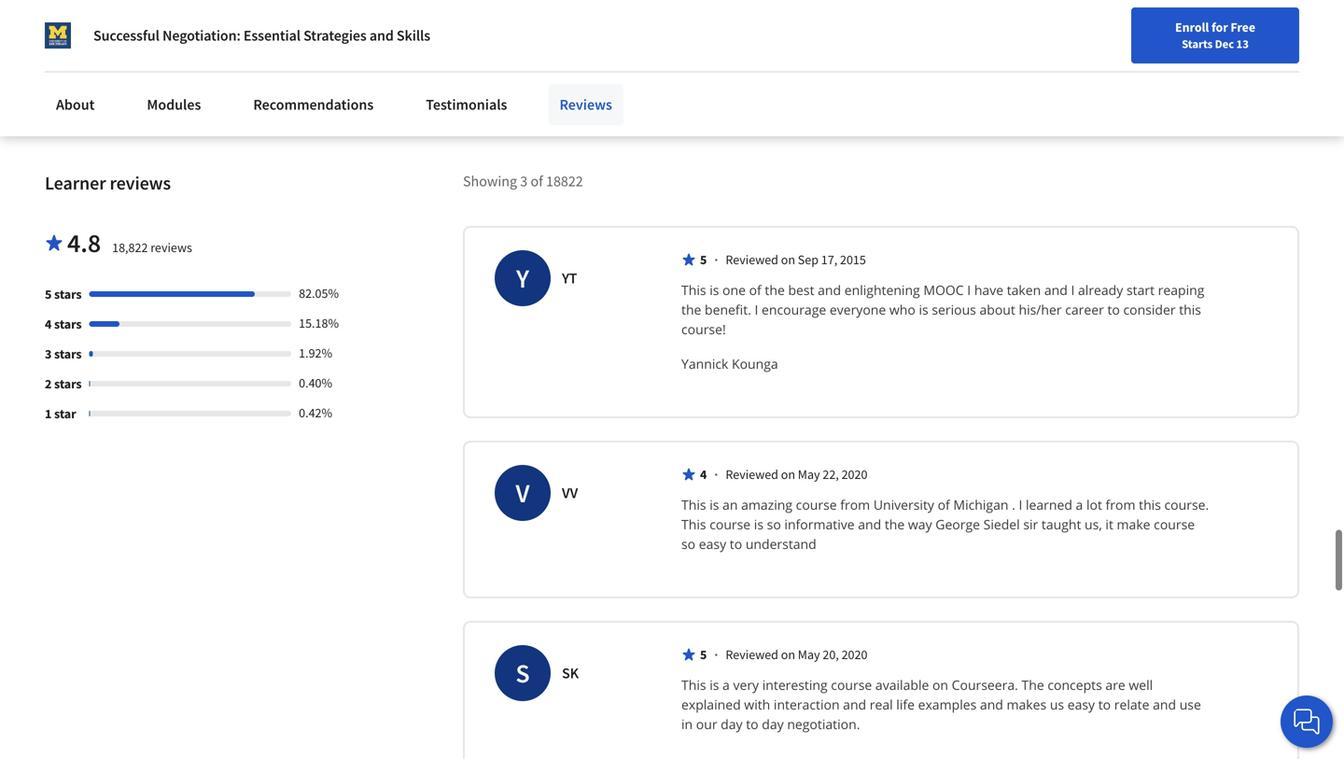 Task type: locate. For each thing, give the bounding box(es) containing it.
at
[[231, 5, 244, 24], [1263, 5, 1276, 24], [459, 50, 472, 69]]

relate
[[1114, 695, 1150, 713]]

reviewed up very
[[726, 646, 779, 663]]

amazing up understand
[[741, 496, 793, 513]]

job:
[[1056, 28, 1080, 47]]

reaping
[[1158, 281, 1205, 299]]

about inside the this is one of the best and enlightening mooc i have taken and i already start reaping the benefit. i encourage everyone who is serious about his/her career to consider this course!
[[980, 300, 1016, 318]]

learner
[[45, 171, 106, 195]]

reviewed on may 22, 2020
[[726, 466, 868, 483]]

2 horizontal spatial an
[[723, 496, 738, 513]]

learned inside this is an amazing course from university of michigan . i learned a lot from this course. this course is so informative and the way george siedel sir taught us, it make course so easy to understand
[[1026, 496, 1073, 513]]

amazing inside this is an amazing course from university of michigan . i learned a lot from this course. this course is so informative and the way george siedel sir taught us, it make course so easy to understand
[[741, 496, 793, 513]]

2 may from the top
[[798, 646, 820, 663]]

about down have
[[980, 300, 1016, 318]]

learn for more
[[1166, 50, 1198, 69]]

3 right showing
[[520, 172, 528, 190]]

mood."
[[170, 73, 216, 91]]

1 vertical spatial concepts
[[1048, 676, 1102, 694]]

easy left understand
[[699, 535, 726, 553]]

this up the make
[[1139, 496, 1161, 513]]

enlightening
[[845, 281, 920, 299]]

15.18%
[[299, 314, 339, 331]]

to up rhythm
[[135, 5, 148, 24]]

1.92%
[[299, 344, 332, 361]]

4 for 4 stars
[[45, 315, 52, 332]]

at right better
[[1263, 5, 1276, 24]]

my up successful negotiation: essential strategies and skills
[[247, 5, 266, 24]]

1 vertical spatial about
[[980, 300, 1016, 318]]

about link
[[45, 84, 106, 125]]

way
[[908, 515, 932, 533]]

2 vertical spatial reviewed
[[726, 646, 779, 663]]

my up about at the top left of the page
[[62, 73, 81, 91]]

taken
[[1007, 281, 1041, 299]]

on
[[781, 251, 795, 268], [781, 466, 795, 483], [781, 646, 795, 663], [933, 676, 949, 694]]

and up experience.
[[94, 28, 118, 47]]

0 vertical spatial this
[[1179, 300, 1201, 318]]

at inside ""i directly applied the concepts and skills i learned from my courses to an exciting new project at work.""
[[459, 50, 472, 69]]

1 reviewed from the top
[[726, 251, 779, 268]]

1 horizontal spatial easy
[[1068, 695, 1095, 713]]

0 vertical spatial 5
[[700, 251, 707, 268]]

reviewed up understand
[[726, 466, 779, 483]]

stars
[[54, 286, 82, 302], [54, 315, 82, 332], [54, 345, 82, 362], [54, 375, 82, 392]]

0 vertical spatial amazing
[[248, 28, 301, 47]]

2 reviewed from the top
[[726, 466, 779, 483]]

1 horizontal spatial my
[[247, 5, 266, 24]]

about up more
[[1145, 5, 1182, 24]]

to down already
[[1108, 300, 1120, 318]]

have
[[974, 281, 1004, 299]]

0 horizontal spatial an
[[229, 28, 245, 47]]

2020 right the 20,
[[842, 646, 868, 663]]

3 stars from the top
[[54, 345, 82, 362]]

it left fits on the left of the page
[[268, 50, 277, 69]]

courses inside "to be able to take courses at my own pace and rhythm has been an amazing experience. i can learn whenever it fits my schedule and mood."
[[180, 5, 228, 24]]

amazing inside "to be able to take courses at my own pace and rhythm has been an amazing experience. i can learn whenever it fits my schedule and mood."
[[248, 28, 301, 47]]

2 learn from the left
[[1166, 50, 1198, 69]]

1 vertical spatial reviews
[[151, 239, 192, 256]]

1 vertical spatial amazing
[[741, 496, 793, 513]]

exciting
[[581, 28, 629, 47]]

my up the work."
[[473, 28, 492, 47]]

1 horizontal spatial day
[[762, 715, 784, 733]]

and up exciting
[[579, 5, 603, 24]]

an inside this is an amazing course from university of michigan . i learned a lot from this course. this course is so informative and the way george siedel sir taught us, it make course so easy to understand
[[723, 496, 738, 513]]

from
[[440, 28, 470, 47], [840, 496, 870, 513], [1106, 496, 1136, 513]]

1 may from the top
[[798, 466, 820, 483]]

course up real
[[831, 676, 872, 694]]

new
[[915, 59, 940, 76]]

enroll
[[1175, 19, 1209, 35]]

2 2020 from the top
[[842, 646, 868, 663]]

stars up 3 stars
[[54, 315, 82, 332]]

1 horizontal spatial your
[[1025, 28, 1053, 47]]

modules
[[147, 95, 201, 114]]

on left sep on the right of page
[[781, 251, 795, 268]]

a left very
[[723, 676, 730, 694]]

reviewed on may 20, 2020
[[726, 646, 868, 663]]

2020 for s
[[842, 646, 868, 663]]

a left "lot"
[[1076, 496, 1083, 513]]

a inside this is a very interesting course available on courseera. the concepts are well explained with interaction and real life examples and makes us easy to relate and use in our day to day negotiation.
[[723, 676, 730, 694]]

courses
[[180, 5, 228, 24], [495, 28, 543, 47]]

and left real
[[843, 695, 866, 713]]

your right find
[[888, 59, 913, 76]]

1 vertical spatial reviewed
[[726, 466, 779, 483]]

may for v
[[798, 466, 820, 483]]

1 horizontal spatial of
[[749, 281, 762, 299]]

0 horizontal spatial at
[[231, 5, 244, 24]]

0 horizontal spatial a
[[723, 676, 730, 694]]

2 stars
[[45, 375, 82, 392]]

interesting
[[762, 676, 828, 694]]

1 vertical spatial easy
[[1068, 695, 1095, 713]]

82.05%
[[299, 285, 339, 301]]

learn inside "to be able to take courses at my own pace and rhythm has been an amazing experience. i can learn whenever it fits my schedule and mood."
[[169, 50, 200, 69]]

i inside "to be able to take courses at my own pace and rhythm has been an amazing experience. i can learn whenever it fits my schedule and mood."
[[136, 50, 140, 69]]

chat with us image
[[1292, 707, 1322, 737]]

reviewed on sep 17, 2015
[[726, 251, 866, 268]]

0.42%
[[299, 404, 332, 421]]

1 vertical spatial learned
[[1026, 496, 1073, 513]]

0 horizontal spatial from
[[440, 28, 470, 47]]

at for better
[[1263, 5, 1276, 24]]

an inside ""i directly applied the concepts and skills i learned from my courses to an exciting new project at work.""
[[562, 28, 578, 47]]

courses up the work."
[[495, 28, 543, 47]]

2 this from the top
[[682, 496, 706, 513]]

0 horizontal spatial courses
[[180, 5, 228, 24]]

i inside this is an amazing course from university of michigan . i learned a lot from this course. this course is so informative and the way george siedel sir taught us, it make course so easy to understand
[[1019, 496, 1023, 513]]

from down applied
[[440, 28, 470, 47]]

0 vertical spatial 3
[[520, 172, 528, 190]]

4 up 3 stars
[[45, 315, 52, 332]]

1 horizontal spatial 3
[[520, 172, 528, 190]]

5
[[700, 251, 707, 268], [45, 286, 52, 302], [700, 646, 707, 663]]

4 this from the top
[[682, 676, 706, 694]]

1 vertical spatial courses
[[495, 28, 543, 47]]

1 vertical spatial so
[[767, 515, 781, 533]]

on for v
[[781, 466, 795, 483]]

is inside this is a very interesting course available on courseera. the concepts are well explained with interaction and real life examples and makes us easy to relate and use in our day to day negotiation.
[[710, 676, 719, 694]]

show notifications image
[[1127, 61, 1150, 83]]

at left the work."
[[459, 50, 472, 69]]

coursera image
[[22, 53, 141, 82]]

career
[[1065, 300, 1104, 318]]

2 day from the left
[[762, 715, 784, 733]]

0 horizontal spatial learn
[[169, 50, 200, 69]]

and inside this is an amazing course from university of michigan . i learned a lot from this course. this course is so informative and the way george siedel sir taught us, it make course so easy to understand
[[858, 515, 882, 533]]

project
[[412, 50, 456, 69]]

this inside the this is one of the best and enlightening mooc i have taken and i already start reaping the benefit. i encourage everyone who is serious about his/her career to consider this course!
[[682, 281, 706, 299]]

1 horizontal spatial learned
[[1026, 496, 1073, 513]]

0 horizontal spatial concepts
[[520, 5, 576, 24]]

None search field
[[266, 49, 574, 86]]

everyone
[[830, 300, 886, 318]]

amazing down the own
[[248, 28, 301, 47]]

0 vertical spatial 2020
[[842, 466, 868, 483]]

2 horizontal spatial at
[[1263, 5, 1276, 24]]

1 vertical spatial of
[[749, 281, 762, 299]]

stars for 4 stars
[[54, 315, 82, 332]]

reviews right learner
[[110, 171, 171, 195]]

0 horizontal spatial learned
[[390, 28, 437, 47]]

2 stars from the top
[[54, 315, 82, 332]]

michigan
[[954, 496, 1009, 513]]

learned down directly
[[390, 28, 437, 47]]

an left exciting
[[562, 28, 578, 47]]

reviews
[[110, 171, 171, 195], [151, 239, 192, 256]]

experience.
[[62, 50, 133, 69]]

1 horizontal spatial courses
[[495, 28, 543, 47]]

concepts up 'us'
[[1048, 676, 1102, 694]]

i right .
[[1019, 496, 1023, 513]]

of right one
[[749, 281, 762, 299]]

stars right 2
[[54, 375, 82, 392]]

1 horizontal spatial concepts
[[1048, 676, 1102, 694]]

to inside "to be able to take courses at my own pace and rhythm has been an amazing experience. i can learn whenever it fits my schedule and mood."
[[135, 5, 148, 24]]

amazing
[[248, 28, 301, 47], [741, 496, 793, 513]]

1 horizontal spatial a
[[1076, 496, 1083, 513]]

the right applied
[[496, 5, 517, 24]]

1 horizontal spatial at
[[459, 50, 472, 69]]

without
[[1201, 50, 1250, 69]]

0 vertical spatial reviews
[[110, 171, 171, 195]]

on up examples
[[933, 676, 949, 694]]

0 horizontal spatial it
[[268, 50, 277, 69]]

may for s
[[798, 646, 820, 663]]

learn inside "learning isn't just about being better at your job: it's so much more than that. coursera allows me to learn without limits."
[[1166, 50, 1198, 69]]

"i
[[383, 5, 393, 24]]

2 vertical spatial of
[[938, 496, 950, 513]]

i left have
[[967, 281, 971, 299]]

1 vertical spatial 3
[[45, 345, 52, 362]]

it
[[268, 50, 277, 69], [1106, 515, 1114, 533]]

4 for 4
[[700, 466, 707, 483]]

0 horizontal spatial 3
[[45, 345, 52, 362]]

better
[[1223, 5, 1260, 24]]

on left 22,
[[781, 466, 795, 483]]

1 horizontal spatial this
[[1179, 300, 1201, 318]]

0 vertical spatial a
[[1076, 496, 1083, 513]]

use
[[1180, 695, 1201, 713]]

yannick kounga
[[682, 355, 778, 372]]

so
[[1105, 28, 1119, 47], [767, 515, 781, 533], [682, 535, 696, 553]]

to left understand
[[730, 535, 742, 553]]

0 vertical spatial about
[[1145, 5, 1182, 24]]

0 vertical spatial courses
[[180, 5, 228, 24]]

easy right 'us'
[[1068, 695, 1095, 713]]

0 vertical spatial may
[[798, 466, 820, 483]]

an down reviewed on may 22, 2020
[[723, 496, 738, 513]]

start
[[1127, 281, 1155, 299]]

a inside this is an amazing course from university of michigan . i learned a lot from this course. this course is so informative and the way george siedel sir taught us, it make course so easy to understand
[[1076, 496, 1083, 513]]

courses up negotiation:
[[180, 5, 228, 24]]

reviews right 18,822
[[151, 239, 192, 256]]

been
[[195, 28, 226, 47]]

stars for 5 stars
[[54, 286, 82, 302]]

1 vertical spatial my
[[473, 28, 492, 47]]

2 vertical spatial 5
[[700, 646, 707, 663]]

1 horizontal spatial about
[[1145, 5, 1182, 24]]

0 vertical spatial so
[[1105, 28, 1119, 47]]

3 reviewed from the top
[[726, 646, 779, 663]]

i left can
[[136, 50, 140, 69]]

recommendations link
[[242, 84, 385, 125]]

1 learn from the left
[[169, 50, 200, 69]]

5 up the benefit. at the top right of page
[[700, 251, 707, 268]]

so up understand
[[767, 515, 781, 533]]

his/her
[[1019, 300, 1062, 318]]

of left 18822
[[531, 172, 543, 190]]

kounga
[[732, 355, 778, 372]]

from up the 'informative'
[[840, 496, 870, 513]]

at inside "learning isn't just about being better at your job: it's so much more than that. coursera allows me to learn without limits."
[[1263, 5, 1276, 24]]

0 horizontal spatial day
[[721, 715, 743, 733]]

4 stars
[[45, 315, 82, 332]]

0 horizontal spatial about
[[980, 300, 1016, 318]]

individuals
[[53, 9, 124, 28]]

at up successful negotiation: essential strategies and skills
[[231, 5, 244, 24]]

2020 right 22,
[[842, 466, 868, 483]]

5 stars
[[45, 286, 82, 302]]

0 horizontal spatial of
[[531, 172, 543, 190]]

0 horizontal spatial this
[[1139, 496, 1161, 513]]

1 vertical spatial may
[[798, 646, 820, 663]]

1 vertical spatial it
[[1106, 515, 1114, 533]]

an
[[229, 28, 245, 47], [562, 28, 578, 47], [723, 496, 738, 513]]

reviewed
[[726, 251, 779, 268], [726, 466, 779, 483], [726, 646, 779, 663]]

on for y
[[781, 251, 795, 268]]

stars up the 4 stars
[[54, 286, 82, 302]]

the inside ""i directly applied the concepts and skills i learned from my courses to an exciting new project at work.""
[[496, 5, 517, 24]]

1 horizontal spatial so
[[767, 515, 781, 533]]

that.
[[1228, 28, 1257, 47]]

2 vertical spatial my
[[62, 73, 81, 91]]

1 2020 from the top
[[842, 466, 868, 483]]

mooc
[[924, 281, 964, 299]]

this for this is an amazing course from university of michigan . i learned a lot from this course. this course is so informative and the way george siedel sir taught us, it make course so easy to understand
[[682, 496, 706, 513]]

your up coursera
[[1025, 28, 1053, 47]]

5 up explained
[[700, 646, 707, 663]]

5 up the 4 stars
[[45, 286, 52, 302]]

1 vertical spatial your
[[888, 59, 913, 76]]

skills
[[397, 26, 430, 45]]

1 horizontal spatial 4
[[700, 466, 707, 483]]

i right the benefit. at the top right of page
[[755, 300, 758, 318]]

reviewed up one
[[726, 251, 779, 268]]

0 vertical spatial reviewed
[[726, 251, 779, 268]]

on up interesting
[[781, 646, 795, 663]]

much
[[1122, 28, 1157, 47]]

3
[[520, 172, 528, 190], [45, 345, 52, 362]]

from up the make
[[1106, 496, 1136, 513]]

learned up taught
[[1026, 496, 1073, 513]]

this down the reaping
[[1179, 300, 1201, 318]]

of up george
[[938, 496, 950, 513]]

on inside this is a very interesting course available on courseera. the concepts are well explained with interaction and real life examples and makes us easy to relate and use in our day to day negotiation.
[[933, 676, 949, 694]]

so left understand
[[682, 535, 696, 553]]

at for courses
[[231, 5, 244, 24]]

2 horizontal spatial so
[[1105, 28, 1119, 47]]

0 vertical spatial easy
[[699, 535, 726, 553]]

to inside the this is one of the best and enlightening mooc i have taken and i already start reaping the benefit. i encourage everyone who is serious about his/her career to consider this course!
[[1108, 300, 1120, 318]]

course inside this is a very interesting course available on courseera. the concepts are well explained with interaction and real life examples and makes us easy to relate and use in our day to day negotiation.
[[831, 676, 872, 694]]

so inside "learning isn't just about being better at your job: it's so much more than that. coursera allows me to learn without limits."
[[1105, 28, 1119, 47]]

my inside ""i directly applied the concepts and skills i learned from my courses to an exciting new project at work.""
[[473, 28, 492, 47]]

1 vertical spatial a
[[723, 676, 730, 694]]

this for this is one of the best and enlightening mooc i have taken and i already start reaping the benefit. i encourage everyone who is serious about his/her career to consider this course!
[[682, 281, 706, 299]]

it right us,
[[1106, 515, 1114, 533]]

pace
[[62, 28, 91, 47]]

4 stars from the top
[[54, 375, 82, 392]]

0 vertical spatial it
[[268, 50, 277, 69]]

showing 3 of 18822
[[463, 172, 583, 190]]

0 vertical spatial your
[[1025, 28, 1053, 47]]

of
[[531, 172, 543, 190], [749, 281, 762, 299], [938, 496, 950, 513]]

1 vertical spatial this
[[1139, 496, 1161, 513]]

course.
[[1165, 496, 1209, 513]]

1 horizontal spatial learn
[[1166, 50, 1198, 69]]

1 vertical spatial 2020
[[842, 646, 868, 663]]

to right me
[[1150, 50, 1163, 69]]

day down with
[[762, 715, 784, 733]]

2 horizontal spatial of
[[938, 496, 950, 513]]

to left exciting
[[546, 28, 559, 47]]

.
[[1012, 496, 1016, 513]]

0 horizontal spatial easy
[[699, 535, 726, 553]]

than
[[1196, 28, 1225, 47]]

make
[[1117, 515, 1151, 533]]

for
[[1212, 19, 1228, 35]]

an up whenever
[[229, 28, 245, 47]]

negotiation:
[[162, 26, 241, 45]]

0 horizontal spatial amazing
[[248, 28, 301, 47]]

course
[[796, 496, 837, 513], [710, 515, 751, 533], [1154, 515, 1195, 533], [831, 676, 872, 694]]

and down university
[[858, 515, 882, 533]]

stars down the 4 stars
[[54, 345, 82, 362]]

learner reviews
[[45, 171, 171, 195]]

1 vertical spatial 4
[[700, 466, 707, 483]]

0 horizontal spatial 4
[[45, 315, 52, 332]]

the down university
[[885, 515, 905, 533]]

0 horizontal spatial your
[[888, 59, 913, 76]]

1 stars from the top
[[54, 286, 82, 302]]

0 vertical spatial concepts
[[520, 5, 576, 24]]

1 horizontal spatial an
[[562, 28, 578, 47]]

1 horizontal spatial it
[[1106, 515, 1114, 533]]

stars for 2 stars
[[54, 375, 82, 392]]

0 horizontal spatial so
[[682, 535, 696, 553]]

0 vertical spatial 4
[[45, 315, 52, 332]]

concepts left skills
[[520, 5, 576, 24]]

so right it's
[[1105, 28, 1119, 47]]

3 up 2
[[45, 345, 52, 362]]

day right "our"
[[721, 715, 743, 733]]

i down "i
[[383, 28, 387, 47]]

explained
[[682, 695, 741, 713]]

easy inside this is a very interesting course available on courseera. the concepts are well explained with interaction and real life examples and makes us easy to relate and use in our day to day negotiation.
[[1068, 695, 1095, 713]]

at inside "to be able to take courses at my own pace and rhythm has been an amazing experience. i can learn whenever it fits my schedule and mood."
[[231, 5, 244, 24]]

starts
[[1182, 36, 1213, 51]]

4 left reviewed on may 22, 2020
[[700, 466, 707, 483]]

and down courseera. at the bottom of the page
[[980, 695, 1003, 713]]

may left 22,
[[798, 466, 820, 483]]

0 vertical spatial learned
[[390, 28, 437, 47]]

rhythm
[[121, 28, 167, 47]]

learn down more
[[1166, 50, 1198, 69]]

being
[[1185, 5, 1220, 24]]

applied
[[446, 5, 493, 24]]

is for course
[[710, 496, 719, 513]]

about
[[1145, 5, 1182, 24], [980, 300, 1016, 318]]

0 vertical spatial my
[[247, 5, 266, 24]]

2020 for v
[[842, 466, 868, 483]]

1 this from the top
[[682, 281, 706, 299]]

this inside this is a very interesting course available on courseera. the concepts are well explained with interaction and real life examples and makes us easy to relate and use in our day to day negotiation.
[[682, 676, 706, 694]]

2 horizontal spatial my
[[473, 28, 492, 47]]

reviewed for s
[[726, 646, 779, 663]]

fits
[[280, 50, 299, 69]]

taught
[[1042, 515, 1081, 533]]

learn down has
[[169, 50, 200, 69]]

an inside "to be able to take courses at my own pace and rhythm has been an amazing experience. i can learn whenever it fits my schedule and mood."
[[229, 28, 245, 47]]

1 horizontal spatial amazing
[[741, 496, 793, 513]]

new
[[383, 50, 409, 69]]

1 horizontal spatial from
[[840, 496, 870, 513]]

learned inside ""i directly applied the concepts and skills i learned from my courses to an exciting new project at work.""
[[390, 28, 437, 47]]

this is a very interesting course available on courseera. the concepts are well explained with interaction and real life examples and makes us easy to relate and use in our day to day negotiation.
[[682, 676, 1205, 733]]

may left the 20,
[[798, 646, 820, 663]]

george
[[936, 515, 980, 533]]

life
[[897, 695, 915, 713]]

limits."
[[1025, 73, 1068, 91]]



Task type: vqa. For each thing, say whether or not it's contained in the screenshot.
Own
yes



Task type: describe. For each thing, give the bounding box(es) containing it.
stars for 3 stars
[[54, 345, 82, 362]]

the inside this is an amazing course from university of michigan . i learned a lot from this course. this course is so informative and the way george siedel sir taught us, it make course so easy to understand
[[885, 515, 905, 533]]

this inside the this is one of the best and enlightening mooc i have taken and i already start reaping the benefit. i encourage everyone who is serious about his/her career to consider this course!
[[1179, 300, 1201, 318]]

star
[[54, 405, 76, 422]]

the up course!
[[682, 300, 701, 318]]

directly
[[396, 5, 443, 24]]

this for this is a very interesting course available on courseera. the concepts are well explained with interaction and real life examples and makes us easy to relate and use in our day to day negotiation.
[[682, 676, 706, 694]]

of inside the this is one of the best and enlightening mooc i have taken and i already start reaping the benefit. i encourage everyone who is serious about his/her career to consider this course!
[[749, 281, 762, 299]]

1
[[45, 405, 52, 422]]

to inside "learning isn't just about being better at your job: it's so much more than that. coursera allows me to learn without limits."
[[1150, 50, 1163, 69]]

course up the 'informative'
[[796, 496, 837, 513]]

find
[[861, 59, 885, 76]]

and down can
[[143, 73, 167, 91]]

enroll for free starts dec 13
[[1175, 19, 1256, 51]]

to inside ""i directly applied the concepts and skills i learned from my courses to an exciting new project at work.""
[[546, 28, 559, 47]]

of inside this is an amazing course from university of michigan . i learned a lot from this course. this course is so informative and the way george siedel sir taught us, it make course so easy to understand
[[938, 496, 950, 513]]

and up his/her
[[1045, 281, 1068, 299]]

allows
[[1084, 50, 1124, 69]]

showing
[[463, 172, 517, 190]]

schedule
[[84, 73, 140, 91]]

it's
[[1083, 28, 1102, 47]]

successful negotiation: essential strategies and skills
[[93, 26, 430, 45]]

reviews for learner reviews
[[110, 171, 171, 195]]

benefit.
[[705, 300, 751, 318]]

free
[[1231, 19, 1256, 35]]

about
[[56, 95, 95, 114]]

reviewed for y
[[726, 251, 779, 268]]

this is an amazing course from university of michigan . i learned a lot from this course. this course is so informative and the way george siedel sir taught us, it make course so easy to understand
[[682, 496, 1213, 553]]

makes
[[1007, 695, 1047, 713]]

more
[[1160, 28, 1193, 47]]

reviewed for v
[[726, 466, 779, 483]]

testimonials link
[[415, 84, 519, 125]]

this inside this is an amazing course from university of michigan . i learned a lot from this course. this course is so informative and the way george siedel sir taught us, it make course so easy to understand
[[1139, 496, 1161, 513]]

are
[[1106, 676, 1126, 694]]

university
[[874, 496, 934, 513]]

skills
[[606, 5, 637, 24]]

18822
[[546, 172, 583, 190]]

us,
[[1085, 515, 1102, 533]]

sir
[[1024, 515, 1038, 533]]

the
[[1022, 676, 1044, 694]]

able
[[105, 5, 132, 24]]

course down course. at right
[[1154, 515, 1195, 533]]

modules link
[[136, 84, 212, 125]]

consider
[[1124, 300, 1176, 318]]

encourage
[[762, 300, 826, 318]]

18,822
[[112, 239, 148, 256]]

3 this from the top
[[682, 515, 706, 533]]

who
[[890, 300, 916, 318]]

yt
[[562, 269, 577, 287]]

and down "i
[[370, 26, 394, 45]]

"to
[[62, 5, 83, 24]]

is for the
[[710, 281, 719, 299]]

informative
[[785, 515, 855, 533]]

5 for y
[[700, 251, 707, 268]]

career
[[942, 59, 978, 76]]

understand
[[746, 535, 817, 553]]

lot
[[1087, 496, 1102, 513]]

and left use
[[1153, 695, 1176, 713]]

english button
[[988, 37, 1100, 98]]

v
[[516, 476, 530, 509]]

"learning
[[1025, 5, 1086, 24]]

about inside "learning isn't just about being better at your job: it's so much more than that. coursera allows me to learn without limits."
[[1145, 5, 1182, 24]]

real
[[870, 695, 893, 713]]

yannick
[[682, 355, 729, 372]]

0 horizontal spatial my
[[62, 73, 81, 91]]

essential
[[244, 26, 301, 45]]

english
[[1021, 58, 1067, 77]]

on for s
[[781, 646, 795, 663]]

2 vertical spatial so
[[682, 535, 696, 553]]

0.40%
[[299, 374, 332, 391]]

your inside "learning isn't just about being better at your job: it's so much more than that. coursera allows me to learn without limits."
[[1025, 28, 1053, 47]]

concepts inside ""i directly applied the concepts and skills i learned from my courses to an exciting new project at work.""
[[520, 5, 576, 24]]

learn for has
[[169, 50, 200, 69]]

easy inside this is an amazing course from university of michigan . i learned a lot from this course. this course is so informative and the way george siedel sir taught us, it make course so easy to understand
[[699, 535, 726, 553]]

5 for s
[[700, 646, 707, 663]]

course up understand
[[710, 515, 751, 533]]

and inside ""i directly applied the concepts and skills i learned from my courses to an exciting new project at work.""
[[579, 5, 603, 24]]

own
[[269, 5, 296, 24]]

sep
[[798, 251, 819, 268]]

2
[[45, 375, 52, 392]]

and right best
[[818, 281, 841, 299]]

sk
[[562, 664, 579, 682]]

to down with
[[746, 715, 759, 733]]

20,
[[823, 646, 839, 663]]

with
[[744, 695, 770, 713]]

courses inside ""i directly applied the concepts and skills i learned from my courses to an exciting new project at work.""
[[495, 28, 543, 47]]

for
[[30, 9, 50, 28]]

"i directly applied the concepts and skills i learned from my courses to an exciting new project at work."
[[383, 5, 637, 69]]

courseera.
[[952, 676, 1018, 694]]

it inside this is an amazing course from university of michigan . i learned a lot from this course. this course is so informative and the way george siedel sir taught us, it make course so easy to understand
[[1106, 515, 1114, 533]]

this is one of the best and enlightening mooc i have taken and i already start reaping the benefit. i encourage everyone who is serious about his/her career to consider this course!
[[682, 281, 1208, 338]]

coursera
[[1025, 50, 1081, 69]]

i inside ""i directly applied the concepts and skills i learned from my courses to an exciting new project at work.""
[[383, 28, 387, 47]]

i up 'career'
[[1071, 281, 1075, 299]]

best
[[788, 281, 815, 299]]

1 vertical spatial 5
[[45, 286, 52, 302]]

to down the are
[[1099, 695, 1111, 713]]

4.8
[[67, 226, 101, 259]]

"learning isn't just about being better at your job: it's so much more than that. coursera allows me to learn without limits."
[[1025, 5, 1276, 91]]

university of michigan image
[[45, 22, 71, 49]]

already
[[1078, 281, 1123, 299]]

to inside this is an amazing course from university of michigan . i learned a lot from this course. this course is so informative and the way george siedel sir taught us, it make course so easy to understand
[[730, 535, 742, 553]]

concepts inside this is a very interesting course available on courseera. the concepts are well explained with interaction and real life examples and makes us easy to relate and use in our day to day negotiation.
[[1048, 676, 1102, 694]]

1 day from the left
[[721, 715, 743, 733]]

2 horizontal spatial from
[[1106, 496, 1136, 513]]

successful
[[93, 26, 159, 45]]

22,
[[823, 466, 839, 483]]

very
[[733, 676, 759, 694]]

from inside ""i directly applied the concepts and skills i learned from my courses to an exciting new project at work.""
[[440, 28, 470, 47]]

work."
[[475, 50, 515, 69]]

is for interesting
[[710, 676, 719, 694]]

reviews for 18,822 reviews
[[151, 239, 192, 256]]

17,
[[821, 251, 838, 268]]

2015
[[840, 251, 866, 268]]

1 star
[[45, 405, 76, 422]]

for individuals
[[30, 9, 124, 28]]

0 vertical spatial of
[[531, 172, 543, 190]]

3 stars
[[45, 345, 82, 362]]

it inside "to be able to take courses at my own pace and rhythm has been an amazing experience. i can learn whenever it fits my schedule and mood."
[[268, 50, 277, 69]]

recommendations
[[253, 95, 374, 114]]

the left best
[[765, 281, 785, 299]]

just
[[1119, 5, 1142, 24]]



